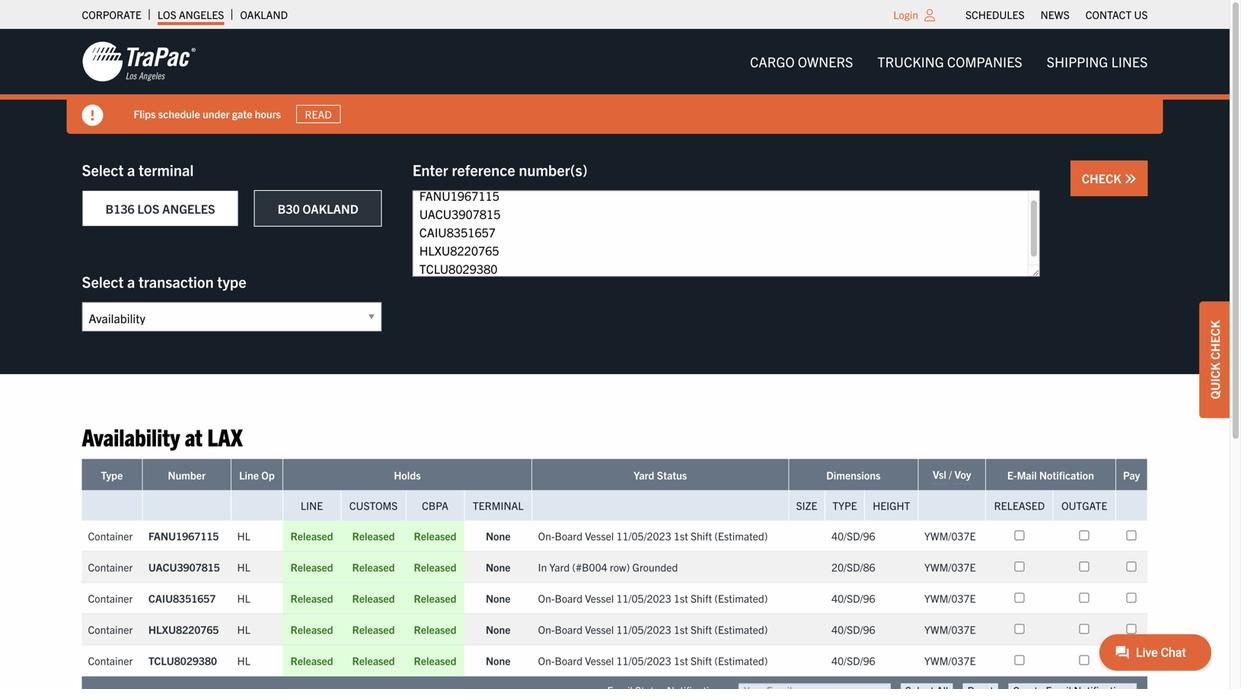 Task type: locate. For each thing, give the bounding box(es) containing it.
a for transaction
[[127, 272, 135, 291]]

1 none from the top
[[486, 530, 511, 543]]

4 on-board vessel 11/05/2023 1st shift (estimated) from the top
[[538, 654, 768, 668]]

tclu8029380
[[148, 654, 217, 668]]

0 horizontal spatial line
[[239, 469, 259, 482]]

los angeles image
[[82, 40, 196, 83]]

height
[[873, 499, 910, 513]]

oakland
[[240, 8, 288, 21], [303, 201, 358, 216]]

hl right "uacu3907815"
[[237, 561, 250, 575]]

b30
[[278, 201, 300, 216]]

11/05/2023
[[616, 530, 671, 543], [616, 592, 671, 606], [616, 623, 671, 637], [616, 654, 671, 668]]

yard right in
[[549, 561, 570, 575]]

container left hlxu8220765
[[88, 623, 133, 637]]

oakland link
[[240, 4, 288, 25]]

schedules
[[966, 8, 1025, 21]]

0 vertical spatial line
[[239, 469, 259, 482]]

3 on-board vessel 11/05/2023 1st shift (estimated) from the top
[[538, 623, 768, 637]]

40/sd/96 for caiu8351657
[[832, 592, 876, 606]]

2 ywm/037e from the top
[[925, 561, 976, 575]]

yard
[[634, 469, 655, 482], [549, 561, 570, 575]]

2 a from the top
[[127, 272, 135, 291]]

on- for fanu1967115
[[538, 530, 555, 543]]

Enter reference number(s) text field
[[413, 190, 1040, 277]]

40/sd/96 for fanu1967115
[[832, 530, 876, 543]]

select for select a transaction type
[[82, 272, 124, 291]]

op
[[261, 469, 275, 482]]

0 vertical spatial check
[[1082, 171, 1124, 186]]

0 vertical spatial menu bar
[[958, 4, 1156, 25]]

5 hl from the top
[[237, 654, 250, 668]]

type
[[101, 469, 123, 482], [833, 499, 857, 513]]

line left 'op'
[[239, 469, 259, 482]]

4 board from the top
[[555, 654, 583, 668]]

0 horizontal spatial check
[[1082, 171, 1124, 186]]

oakland right b30
[[303, 201, 358, 216]]

1 1st from the top
[[674, 530, 688, 543]]

hours
[[255, 107, 281, 121]]

a
[[127, 160, 135, 179], [127, 272, 135, 291]]

yard status
[[634, 469, 687, 482]]

1 11/05/2023 from the top
[[616, 530, 671, 543]]

2 shift from the top
[[691, 592, 712, 606]]

1 (estimated) from the top
[[715, 530, 768, 543]]

1 container from the top
[[88, 530, 133, 543]]

quick check link
[[1199, 302, 1230, 419]]

3 1st from the top
[[674, 623, 688, 637]]

released
[[994, 499, 1045, 513], [290, 530, 333, 543], [352, 530, 395, 543], [414, 530, 457, 543], [290, 561, 333, 575], [352, 561, 395, 575], [414, 561, 457, 575], [290, 592, 333, 606], [352, 592, 395, 606], [414, 592, 457, 606], [290, 623, 333, 637], [352, 623, 395, 637], [414, 623, 457, 637], [290, 654, 333, 668], [352, 654, 395, 668], [414, 654, 457, 668]]

on-
[[538, 530, 555, 543], [538, 592, 555, 606], [538, 623, 555, 637], [538, 654, 555, 668]]

line left customs
[[301, 499, 323, 513]]

1 vertical spatial los
[[137, 201, 160, 216]]

1 select from the top
[[82, 160, 124, 179]]

hl for uacu3907815
[[237, 561, 250, 575]]

select left transaction
[[82, 272, 124, 291]]

status
[[657, 469, 687, 482]]

0 vertical spatial los
[[158, 8, 176, 21]]

on-board vessel 11/05/2023 1st shift (estimated) for fanu1967115
[[538, 530, 768, 543]]

5 none from the top
[[486, 654, 511, 668]]

container left tclu8029380 on the left bottom of page
[[88, 654, 133, 668]]

ywm/037e for fanu1967115
[[925, 530, 976, 543]]

under
[[203, 107, 230, 121]]

hl for tclu8029380
[[237, 654, 250, 668]]

container for fanu1967115
[[88, 530, 133, 543]]

5 ywm/037e from the top
[[925, 654, 976, 668]]

shift
[[691, 530, 712, 543], [691, 592, 712, 606], [691, 623, 712, 637], [691, 654, 712, 668]]

4 vessel from the top
[[585, 654, 614, 668]]

2 on- from the top
[[538, 592, 555, 606]]

angeles down terminal
[[162, 201, 215, 216]]

3 (estimated) from the top
[[715, 623, 768, 637]]

4 40/sd/96 from the top
[[832, 654, 876, 668]]

enter
[[413, 160, 448, 179]]

solid image
[[82, 105, 103, 126], [1124, 173, 1137, 185]]

check inside button
[[1082, 171, 1124, 186]]

None checkbox
[[1015, 531, 1025, 541], [1080, 531, 1090, 541], [1127, 531, 1137, 541], [1015, 562, 1025, 572], [1080, 562, 1090, 572], [1127, 562, 1137, 572], [1015, 594, 1025, 603], [1080, 594, 1090, 603], [1015, 625, 1025, 635], [1015, 531, 1025, 541], [1080, 531, 1090, 541], [1127, 531, 1137, 541], [1015, 562, 1025, 572], [1080, 562, 1090, 572], [1127, 562, 1137, 572], [1015, 594, 1025, 603], [1080, 594, 1090, 603], [1015, 625, 1025, 635]]

1 ywm/037e from the top
[[925, 530, 976, 543]]

None checkbox
[[1127, 594, 1137, 603], [1080, 625, 1090, 635], [1127, 625, 1137, 635], [1015, 656, 1025, 666], [1080, 656, 1090, 666], [1127, 656, 1137, 666], [1127, 594, 1137, 603], [1080, 625, 1090, 635], [1127, 625, 1137, 635], [1015, 656, 1025, 666], [1080, 656, 1090, 666], [1127, 656, 1137, 666]]

0 vertical spatial select
[[82, 160, 124, 179]]

menu bar
[[958, 4, 1156, 25], [738, 46, 1160, 77]]

in yard (#b004 row) grounded
[[538, 561, 678, 575]]

caiu8351657
[[148, 592, 216, 606]]

3 none from the top
[[486, 592, 511, 606]]

3 hl from the top
[[237, 592, 250, 606]]

shipping
[[1047, 53, 1108, 70]]

row)
[[610, 561, 630, 575]]

0 vertical spatial angeles
[[179, 8, 224, 21]]

2 container from the top
[[88, 561, 133, 575]]

shipping lines
[[1047, 53, 1148, 70]]

b136 los angeles
[[105, 201, 215, 216]]

line for line
[[301, 499, 323, 513]]

1 vertical spatial check
[[1207, 321, 1222, 360]]

2 on-board vessel 11/05/2023 1st shift (estimated) from the top
[[538, 592, 768, 606]]

3 40/sd/96 from the top
[[832, 623, 876, 637]]

(estimated) for caiu8351657
[[715, 592, 768, 606]]

3 vessel from the top
[[585, 623, 614, 637]]

dimensions
[[826, 469, 881, 482]]

0 vertical spatial type
[[101, 469, 123, 482]]

menu bar containing cargo owners
[[738, 46, 1160, 77]]

2 (estimated) from the top
[[715, 592, 768, 606]]

flips
[[134, 107, 156, 121]]

4 hl from the top
[[237, 623, 250, 637]]

hl for hlxu8220765
[[237, 623, 250, 637]]

los
[[158, 8, 176, 21], [137, 201, 160, 216]]

None button
[[901, 684, 953, 690], [963, 684, 998, 690], [1009, 684, 1137, 690], [901, 684, 953, 690], [963, 684, 998, 690], [1009, 684, 1137, 690]]

4 shift from the top
[[691, 654, 712, 668]]

hl
[[237, 530, 250, 543], [237, 561, 250, 575], [237, 592, 250, 606], [237, 623, 250, 637], [237, 654, 250, 668]]

vessel for hlxu8220765
[[585, 623, 614, 637]]

4 (estimated) from the top
[[715, 654, 768, 668]]

1 vertical spatial a
[[127, 272, 135, 291]]

1 vertical spatial angeles
[[162, 201, 215, 216]]

vsl
[[933, 468, 947, 482]]

1st for fanu1967115
[[674, 530, 688, 543]]

los angeles
[[158, 8, 224, 21]]

login
[[894, 8, 918, 21]]

1 horizontal spatial type
[[833, 499, 857, 513]]

0 horizontal spatial type
[[101, 469, 123, 482]]

los up los angeles image
[[158, 8, 176, 21]]

a left terminal
[[127, 160, 135, 179]]

4 ywm/037e from the top
[[925, 623, 976, 637]]

check
[[1082, 171, 1124, 186], [1207, 321, 1222, 360]]

1 on-board vessel 11/05/2023 1st shift (estimated) from the top
[[538, 530, 768, 543]]

light image
[[925, 9, 935, 21]]

terminal
[[473, 499, 524, 513]]

type down availability
[[101, 469, 123, 482]]

ywm/037e for caiu8351657
[[925, 592, 976, 606]]

2 1st from the top
[[674, 592, 688, 606]]

1 shift from the top
[[691, 530, 712, 543]]

2 40/sd/96 from the top
[[832, 592, 876, 606]]

2 select from the top
[[82, 272, 124, 291]]

yard left "status"
[[634, 469, 655, 482]]

1 horizontal spatial oakland
[[303, 201, 358, 216]]

pay
[[1123, 469, 1140, 482]]

1 vertical spatial type
[[833, 499, 857, 513]]

vessel for caiu8351657
[[585, 592, 614, 606]]

line op
[[239, 469, 275, 482]]

select up b136
[[82, 160, 124, 179]]

on- for caiu8351657
[[538, 592, 555, 606]]

board
[[555, 530, 583, 543], [555, 592, 583, 606], [555, 623, 583, 637], [555, 654, 583, 668]]

in
[[538, 561, 547, 575]]

3 board from the top
[[555, 623, 583, 637]]

0 horizontal spatial yard
[[549, 561, 570, 575]]

on-board vessel 11/05/2023 1st shift (estimated) for hlxu8220765
[[538, 623, 768, 637]]

(estimated)
[[715, 530, 768, 543], [715, 592, 768, 606], [715, 623, 768, 637], [715, 654, 768, 668]]

hl right caiu8351657
[[237, 592, 250, 606]]

select
[[82, 160, 124, 179], [82, 272, 124, 291]]

holds
[[394, 469, 421, 482]]

1 40/sd/96 from the top
[[832, 530, 876, 543]]

type down dimensions
[[833, 499, 857, 513]]

1 horizontal spatial line
[[301, 499, 323, 513]]

3 container from the top
[[88, 592, 133, 606]]

2 none from the top
[[486, 561, 511, 575]]

menu bar up the shipping
[[958, 4, 1156, 25]]

oakland right the los angeles link in the left top of the page
[[240, 8, 288, 21]]

e-mail notification
[[1007, 469, 1094, 482]]

menu bar down light image
[[738, 46, 1160, 77]]

ywm/037e for uacu3907815
[[925, 561, 976, 575]]

1 vertical spatial solid image
[[1124, 173, 1137, 185]]

shift for caiu8351657
[[691, 592, 712, 606]]

container left "uacu3907815"
[[88, 561, 133, 575]]

availability at lax
[[82, 422, 243, 452]]

select a terminal
[[82, 160, 194, 179]]

banner
[[0, 29, 1241, 134]]

menu bar inside banner
[[738, 46, 1160, 77]]

contact
[[1086, 8, 1132, 21]]

3 shift from the top
[[691, 623, 712, 637]]

hl right tclu8029380 on the left bottom of page
[[237, 654, 250, 668]]

1 vertical spatial line
[[301, 499, 323, 513]]

1 vessel from the top
[[585, 530, 614, 543]]

schedules link
[[966, 4, 1025, 25]]

a left transaction
[[127, 272, 135, 291]]

0 vertical spatial oakland
[[240, 8, 288, 21]]

1 vertical spatial select
[[82, 272, 124, 291]]

none for uacu3907815
[[486, 561, 511, 575]]

2 board from the top
[[555, 592, 583, 606]]

1 horizontal spatial solid image
[[1124, 173, 1137, 185]]

hl right hlxu8220765
[[237, 623, 250, 637]]

1 hl from the top
[[237, 530, 250, 543]]

container left caiu8351657
[[88, 592, 133, 606]]

4 container from the top
[[88, 623, 133, 637]]

vsl / voy
[[933, 468, 971, 482]]

ywm/037e
[[925, 530, 976, 543], [925, 561, 976, 575], [925, 592, 976, 606], [925, 623, 976, 637], [925, 654, 976, 668]]

availability
[[82, 422, 180, 452]]

3 on- from the top
[[538, 623, 555, 637]]

on-board vessel 11/05/2023 1st shift (estimated)
[[538, 530, 768, 543], [538, 592, 768, 606], [538, 623, 768, 637], [538, 654, 768, 668]]

none for tclu8029380
[[486, 654, 511, 668]]

1 board from the top
[[555, 530, 583, 543]]

1st for caiu8351657
[[674, 592, 688, 606]]

2 11/05/2023 from the top
[[616, 592, 671, 606]]

4 none from the top
[[486, 623, 511, 637]]

line
[[239, 469, 259, 482], [301, 499, 323, 513]]

e-
[[1007, 469, 1017, 482]]

1 on- from the top
[[538, 530, 555, 543]]

3 ywm/037e from the top
[[925, 592, 976, 606]]

2 hl from the top
[[237, 561, 250, 575]]

angeles
[[179, 8, 224, 21], [162, 201, 215, 216]]

4 11/05/2023 from the top
[[616, 654, 671, 668]]

1 vertical spatial menu bar
[[738, 46, 1160, 77]]

0 horizontal spatial solid image
[[82, 105, 103, 126]]

1 a from the top
[[127, 160, 135, 179]]

size
[[796, 499, 818, 513]]

1st for hlxu8220765
[[674, 623, 688, 637]]

3 11/05/2023 from the top
[[616, 623, 671, 637]]

none
[[486, 530, 511, 543], [486, 561, 511, 575], [486, 592, 511, 606], [486, 623, 511, 637], [486, 654, 511, 668]]

1st
[[674, 530, 688, 543], [674, 592, 688, 606], [674, 623, 688, 637], [674, 654, 688, 668]]

0 vertical spatial a
[[127, 160, 135, 179]]

hl right fanu1967115
[[237, 530, 250, 543]]

type
[[217, 272, 246, 291]]

banner containing cargo owners
[[0, 29, 1241, 134]]

los right b136
[[137, 201, 160, 216]]

0 vertical spatial yard
[[634, 469, 655, 482]]

container
[[88, 530, 133, 543], [88, 561, 133, 575], [88, 592, 133, 606], [88, 623, 133, 637], [88, 654, 133, 668]]

4 1st from the top
[[674, 654, 688, 668]]

2 vessel from the top
[[585, 592, 614, 606]]

container left fanu1967115
[[88, 530, 133, 543]]

0 vertical spatial solid image
[[82, 105, 103, 126]]

4 on- from the top
[[538, 654, 555, 668]]

shift for hlxu8220765
[[691, 623, 712, 637]]

on- for tclu8029380
[[538, 654, 555, 668]]

0 horizontal spatial oakland
[[240, 8, 288, 21]]

5 container from the top
[[88, 654, 133, 668]]

angeles left oakland link
[[179, 8, 224, 21]]



Task type: describe. For each thing, give the bounding box(es) containing it.
container for uacu3907815
[[88, 561, 133, 575]]

reference
[[452, 160, 515, 179]]

board for caiu8351657
[[555, 592, 583, 606]]

1st for tclu8029380
[[674, 654, 688, 668]]

11/05/2023 for hlxu8220765
[[616, 623, 671, 637]]

board for hlxu8220765
[[555, 623, 583, 637]]

grounded
[[632, 561, 678, 575]]

transaction
[[139, 272, 214, 291]]

lax
[[207, 422, 243, 452]]

1 vertical spatial yard
[[549, 561, 570, 575]]

companies
[[947, 53, 1023, 70]]

solid image inside check button
[[1124, 173, 1137, 185]]

vessel for fanu1967115
[[585, 530, 614, 543]]

(estimated) for fanu1967115
[[715, 530, 768, 543]]

b30 oakland
[[278, 201, 358, 216]]

ywm/037e for hlxu8220765
[[925, 623, 976, 637]]

voy
[[955, 468, 971, 482]]

select a transaction type
[[82, 272, 246, 291]]

a for terminal
[[127, 160, 135, 179]]

11/05/2023 for caiu8351657
[[616, 592, 671, 606]]

schedule
[[158, 107, 200, 121]]

fanu1967115
[[148, 530, 219, 543]]

us
[[1134, 8, 1148, 21]]

lines
[[1112, 53, 1148, 70]]

trucking
[[878, 53, 944, 70]]

menu bar containing schedules
[[958, 4, 1156, 25]]

container for hlxu8220765
[[88, 623, 133, 637]]

outgate
[[1062, 499, 1108, 513]]

contact us link
[[1086, 4, 1148, 25]]

quick
[[1207, 363, 1222, 400]]

container for tclu8029380
[[88, 654, 133, 668]]

none for caiu8351657
[[486, 592, 511, 606]]

shift for tclu8029380
[[691, 654, 712, 668]]

shift for fanu1967115
[[691, 530, 712, 543]]

enter reference number(s)
[[413, 160, 588, 179]]

news link
[[1041, 4, 1070, 25]]

hlxu8220765
[[148, 623, 219, 637]]

(#b004
[[572, 561, 607, 575]]

cargo owners
[[750, 53, 853, 70]]

quick check
[[1207, 321, 1222, 400]]

read
[[305, 107, 332, 121]]

1 vertical spatial oakland
[[303, 201, 358, 216]]

number
[[168, 469, 206, 482]]

cargo owners link
[[738, 46, 866, 77]]

trucking companies
[[878, 53, 1023, 70]]

board for tclu8029380
[[555, 654, 583, 668]]

number(s)
[[519, 160, 588, 179]]

check button
[[1071, 161, 1148, 196]]

shipping lines link
[[1035, 46, 1160, 77]]

11/05/2023 for fanu1967115
[[616, 530, 671, 543]]

11/05/2023 for tclu8029380
[[616, 654, 671, 668]]

/
[[949, 468, 952, 482]]

mail
[[1017, 469, 1037, 482]]

b136
[[105, 201, 135, 216]]

Your Email email field
[[739, 684, 891, 690]]

(estimated) for tclu8029380
[[715, 654, 768, 668]]

1 horizontal spatial yard
[[634, 469, 655, 482]]

cargo
[[750, 53, 795, 70]]

vessel for tclu8029380
[[585, 654, 614, 668]]

cbpa
[[422, 499, 449, 513]]

login link
[[894, 8, 918, 21]]

read link
[[296, 105, 341, 124]]

flips schedule under gate hours
[[134, 107, 281, 121]]

los angeles link
[[158, 4, 224, 25]]

hl for caiu8351657
[[237, 592, 250, 606]]

(estimated) for hlxu8220765
[[715, 623, 768, 637]]

board for fanu1967115
[[555, 530, 583, 543]]

customs
[[349, 499, 398, 513]]

contact us
[[1086, 8, 1148, 21]]

uacu3907815
[[148, 561, 220, 575]]

none for fanu1967115
[[486, 530, 511, 543]]

20/sd/86
[[832, 561, 876, 575]]

1 horizontal spatial check
[[1207, 321, 1222, 360]]

select for select a terminal
[[82, 160, 124, 179]]

on- for hlxu8220765
[[538, 623, 555, 637]]

40/sd/96 for tclu8029380
[[832, 654, 876, 668]]

corporate link
[[82, 4, 142, 25]]

at
[[185, 422, 203, 452]]

terminal
[[139, 160, 194, 179]]

ywm/037e for tclu8029380
[[925, 654, 976, 668]]

on-board vessel 11/05/2023 1st shift (estimated) for caiu8351657
[[538, 592, 768, 606]]

corporate
[[82, 8, 142, 21]]

owners
[[798, 53, 853, 70]]

40/sd/96 for hlxu8220765
[[832, 623, 876, 637]]

container for caiu8351657
[[88, 592, 133, 606]]

on-board vessel 11/05/2023 1st shift (estimated) for tclu8029380
[[538, 654, 768, 668]]

line for line op
[[239, 469, 259, 482]]

notification
[[1039, 469, 1094, 482]]

trucking companies link
[[866, 46, 1035, 77]]

gate
[[232, 107, 252, 121]]

none for hlxu8220765
[[486, 623, 511, 637]]

news
[[1041, 8, 1070, 21]]

hl for fanu1967115
[[237, 530, 250, 543]]



Task type: vqa. For each thing, say whether or not it's contained in the screenshot.


